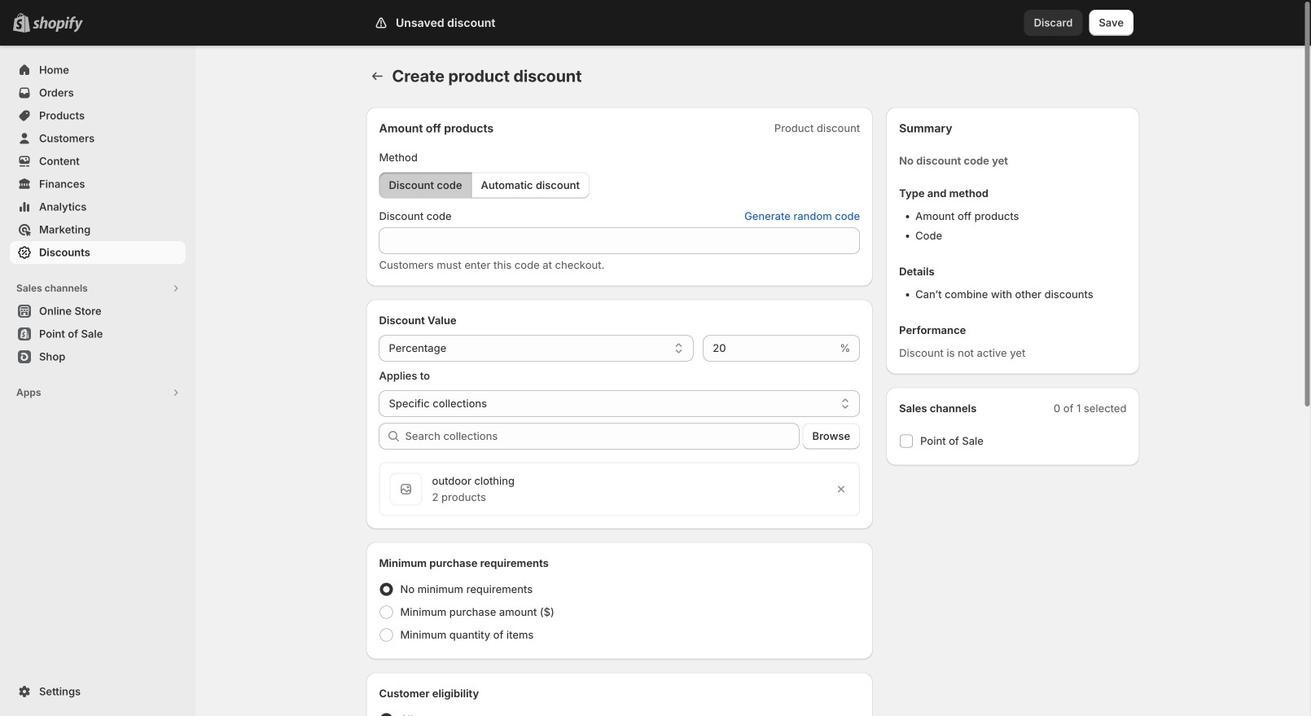 Task type: describe. For each thing, give the bounding box(es) containing it.
shopify image
[[33, 16, 83, 32]]



Task type: vqa. For each thing, say whether or not it's contained in the screenshot.
ONLINE STORE icon
no



Task type: locate. For each thing, give the bounding box(es) containing it.
Search collections text field
[[405, 423, 800, 449]]

None text field
[[703, 335, 837, 361]]

None text field
[[379, 228, 860, 254]]



